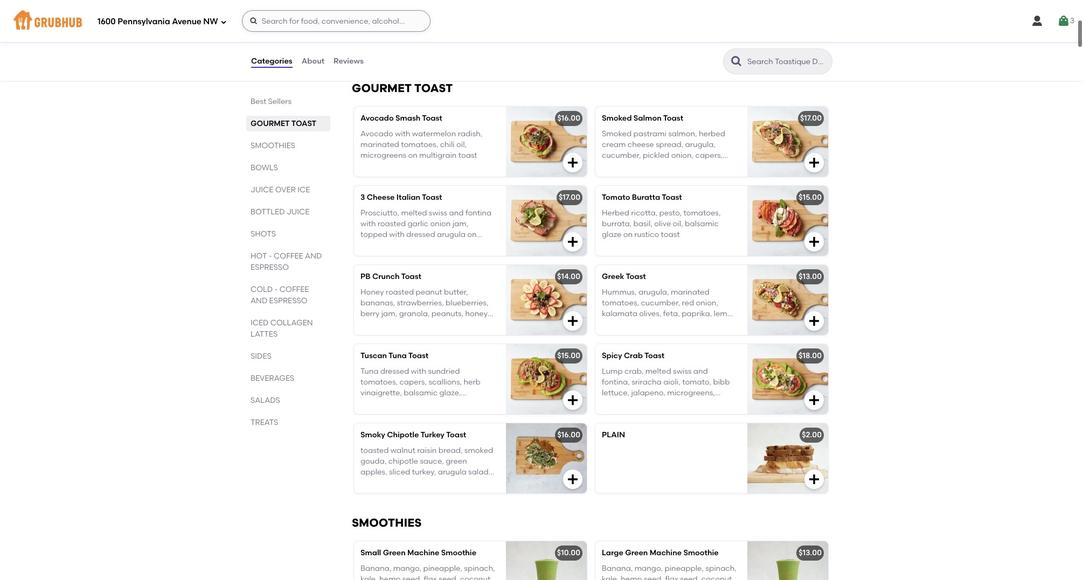 Task type: describe. For each thing, give the bounding box(es) containing it.
gourmet toast inside tab
[[251, 119, 316, 128]]

honey
[[360, 288, 384, 297]]

glaze
[[602, 230, 621, 239]]

bottled juice tab
[[251, 206, 326, 218]]

microgreens inside toasted walnut raisin bread, smoked gouda, chipotle sauce, green apples, sliced turkey, arugula salad, toasted walnuts, topped with microgreens
[[360, 490, 406, 499]]

- for hot
[[269, 252, 272, 261]]

sauce,
[[420, 457, 444, 466]]

smoked
[[464, 446, 493, 455]]

smoked for smoked pastrami salmon, herbed cream cheese spread, arugula, cucumber, pickled onion, capers, toasty seasoning, microgreens, lemon wedge on sourdough toast
[[602, 129, 632, 138]]

spicy crab toast image
[[747, 344, 828, 415]]

turkey
[[420, 431, 445, 440]]

4 seed, from the left
[[680, 575, 700, 580]]

salads
[[251, 396, 280, 405]]

smoky chipotle turkey toast
[[360, 431, 466, 440]]

on inside hummus, arugula, marinated tomatoes, cucumber, red onion, kalamata olives, feta, paprika, lemon wedge on rustico toast
[[629, 320, 638, 330]]

radish,
[[458, 129, 482, 138]]

hot
[[251, 252, 267, 261]]

machine for small
[[407, 549, 439, 558]]

gouda,
[[360, 457, 387, 466]]

coffee, banana, date, almond milk
[[359, 15, 487, 24]]

toast inside smoked pastrami salmon, herbed cream cheese spread, arugula, cucumber, pickled onion, capers, toasty seasoning, microgreens, lemon wedge on sourdough toast
[[705, 173, 724, 182]]

cream
[[602, 140, 626, 149]]

cold - coffee and espresso tab
[[251, 284, 326, 307]]

crab
[[624, 351, 643, 361]]

sourdough
[[664, 173, 704, 182]]

smoked for smoked salmon toast
[[602, 114, 632, 123]]

pickled
[[643, 151, 669, 160]]

lemon inside hummus, arugula, marinated tomatoes, cucumber, red onion, kalamata olives, feta, paprika, lemon wedge on rustico toast
[[714, 309, 737, 319]]

topped inside prosciutto, melted swiss and fontina with roasted garlic onion jam, topped with dressed arugula on jalapeno cheddar toast
[[360, 230, 387, 239]]

avenue
[[172, 17, 201, 26]]

and for cold - coffee and espresso
[[251, 296, 267, 306]]

balsamic
[[685, 219, 719, 228]]

jalapeno
[[360, 241, 393, 250]]

paprika,
[[682, 309, 712, 319]]

salads tab
[[251, 395, 326, 406]]

coffee for hot
[[274, 252, 303, 261]]

feta,
[[663, 309, 680, 319]]

almond
[[442, 15, 470, 24]]

tomato,
[[682, 378, 711, 387]]

capers,
[[695, 151, 723, 160]]

shots tab
[[251, 228, 326, 240]]

tuscan tuna toast image
[[506, 344, 587, 415]]

chili
[[440, 140, 455, 149]]

pennsylvania
[[118, 17, 170, 26]]

1 horizontal spatial gourmet toast
[[352, 82, 453, 95]]

lemon inside lump crab, melted swiss and fontina, sriracha aioli, tomato, bibb lettuce, jalapeno, microgreens, lemon twish on rustico toast
[[602, 400, 625, 409]]

on inside lump crab, melted swiss and fontina, sriracha aioli, tomato, bibb lettuce, jalapeno, microgreens, lemon twish on rustico toast
[[647, 400, 657, 409]]

$2.00
[[802, 431, 822, 440]]

juice inside tab
[[287, 207, 309, 217]]

spinach, for small green machine smoothie
[[464, 564, 495, 573]]

fontina
[[466, 208, 491, 217]]

toast inside herbed ricotta, pesto, tomatoes, burrata, basil, olive oil, balsamic glaze on rustico toast
[[661, 230, 680, 239]]

lemon inside smoked pastrami salmon, herbed cream cheese spread, arugula, cucumber, pickled onion, capers, toasty seasoning, microgreens, lemon wedge on sourdough toast
[[602, 173, 625, 182]]

juice over ice
[[251, 185, 310, 195]]

with up cheddar
[[389, 230, 405, 239]]

cold
[[251, 285, 273, 294]]

jalapeno,
[[631, 389, 665, 398]]

espresso for cold
[[269, 296, 307, 306]]

avocado smash toast image
[[506, 107, 587, 177]]

spinach, for large green machine smoothie
[[706, 564, 736, 573]]

$15.00 for tuscan tuna toast
[[557, 351, 580, 361]]

walnuts,
[[391, 479, 421, 488]]

$13.00 for banana, mango, pineapple, spinach, kale, hemp seed, flax seed, coconu
[[799, 549, 822, 558]]

spicy crab toast
[[602, 351, 665, 361]]

about button
[[301, 42, 325, 81]]

hemp for large
[[621, 575, 642, 580]]

2 seed, from the left
[[439, 575, 458, 580]]

dressed
[[406, 230, 435, 239]]

strawberries,
[[397, 298, 444, 308]]

3 for 3 cheese italian toast
[[360, 193, 365, 202]]

smoked salmon toast
[[602, 114, 683, 123]]

bananas,
[[360, 298, 395, 308]]

toast for smoked salmon toast
[[663, 114, 683, 123]]

lump
[[602, 367, 623, 376]]

banana, mango, pineapple, spinach, kale, hemp seed, flax seed, coconu for large
[[602, 564, 736, 580]]

tomato buratta toast image
[[747, 186, 828, 256]]

best sellers tab
[[251, 96, 326, 107]]

swiss inside prosciutto, melted swiss and fontina with roasted garlic onion jam, topped with dressed arugula on jalapeno cheddar toast
[[429, 208, 447, 217]]

- for cold
[[275, 285, 278, 294]]

sides
[[251, 352, 272, 361]]

oil, for pesto,
[[673, 219, 683, 228]]

sellers
[[268, 97, 292, 106]]

banana, for small
[[360, 564, 391, 573]]

toast inside tab
[[291, 119, 316, 128]]

hemp for small
[[379, 575, 401, 580]]

bottled juice
[[251, 207, 309, 217]]

microgreens, inside lump crab, melted swiss and fontina, sriracha aioli, tomato, bibb lettuce, jalapeno, microgreens, lemon twish on rustico toast
[[667, 389, 715, 398]]

jam, inside 'honey roasted peanut butter, bananas, strawberries, blueberries, berry jam, granola, peanuts, honey drizzle, mint on walnut raisin toast'
[[381, 309, 397, 319]]

1 toasted from the top
[[360, 446, 389, 455]]

small green machine smoothie
[[360, 549, 476, 558]]

smoked pastrami salmon, herbed cream cheese spread, arugula, cucumber, pickled onion, capers, toasty seasoning, microgreens, lemon wedge on sourdough toast
[[602, 129, 725, 182]]

$10.00
[[557, 549, 580, 558]]

greek toast
[[602, 272, 646, 281]]

marinated inside hummus, arugula, marinated tomatoes, cucumber, red onion, kalamata olives, feta, paprika, lemon wedge on rustico toast
[[671, 288, 709, 297]]

kale, for small
[[360, 575, 378, 580]]

svg image for tomato buratta toast image
[[808, 236, 821, 249]]

hot - coffee and espresso tab
[[251, 251, 326, 273]]

aioli,
[[663, 378, 680, 387]]

3 for 3
[[1070, 16, 1074, 25]]

beverages tab
[[251, 373, 326, 384]]

tomato
[[602, 193, 630, 202]]

$16.00 for toasted walnut raisin bread, smoked gouda, chipotle sauce, green apples, sliced turkey, arugula salad, toasted walnuts, topped with microgreens
[[557, 431, 580, 440]]

bowls
[[251, 163, 278, 172]]

small
[[360, 549, 381, 558]]

1 horizontal spatial smoothies
[[352, 516, 422, 530]]

mint
[[387, 320, 404, 330]]

smash
[[395, 114, 420, 123]]

search icon image
[[730, 55, 743, 68]]

iced collagen lattes tab
[[251, 317, 326, 340]]

arugula inside prosciutto, melted swiss and fontina with roasted garlic onion jam, topped with dressed arugula on jalapeno cheddar toast
[[437, 230, 466, 239]]

with inside avocado with watermelon radish, marinated tomatoes, chili oil, microgreens on multigrain toast
[[395, 129, 410, 138]]

herbed ricotta, pesto, tomatoes, burrata, basil, olive oil, balsamic glaze on rustico toast
[[602, 208, 721, 239]]

buratta
[[632, 193, 660, 202]]

collagen
[[270, 318, 313, 328]]

$15.00 for tomato buratta toast
[[799, 193, 822, 202]]

smoked salmon toast image
[[747, 107, 828, 177]]

swiss inside lump crab, melted swiss and fontina, sriracha aioli, tomato, bibb lettuce, jalapeno, microgreens, lemon twish on rustico toast
[[673, 367, 692, 376]]

red
[[682, 298, 694, 308]]

arugula, inside smoked pastrami salmon, herbed cream cheese spread, arugula, cucumber, pickled onion, capers, toasty seasoning, microgreens, lemon wedge on sourdough toast
[[685, 140, 716, 149]]

avocado smash toast
[[360, 114, 442, 123]]

svg image inside 3 'button'
[[1057, 15, 1070, 27]]

cheese
[[367, 193, 395, 202]]

basil,
[[633, 219, 652, 228]]

garlic
[[408, 219, 428, 228]]

prosciutto, melted swiss and fontina with roasted garlic onion jam, topped with dressed arugula on jalapeno cheddar toast
[[360, 208, 491, 250]]

and for hot - coffee and espresso
[[305, 252, 322, 261]]

sliced
[[389, 468, 410, 477]]

salad,
[[468, 468, 490, 477]]

toast inside avocado with watermelon radish, marinated tomatoes, chili oil, microgreens on multigrain toast
[[458, 151, 477, 160]]

juice inside tab
[[251, 185, 273, 195]]

ricotta,
[[631, 208, 658, 217]]

$16.00 for avocado with watermelon radish, marinated tomatoes, chili oil, microgreens on multigrain toast
[[557, 114, 580, 123]]

burrata,
[[602, 219, 632, 228]]

pb
[[360, 272, 370, 281]]

green for large
[[625, 549, 648, 558]]

crab,
[[625, 367, 644, 376]]

tuna
[[389, 351, 407, 361]]

beverages
[[251, 374, 294, 383]]

bottled
[[251, 207, 285, 217]]

with down prosciutto,
[[360, 219, 376, 228]]

raisin inside toasted walnut raisin bread, smoked gouda, chipotle sauce, green apples, sliced turkey, arugula salad, toasted walnuts, topped with microgreens
[[417, 446, 437, 455]]

date,
[[421, 15, 440, 24]]

smoothies inside smoothies tab
[[251, 141, 295, 150]]

$13.00 for hummus, arugula, marinated tomatoes, cucumber, red onion, kalamata olives, feta, paprika, lemon wedge on rustico toast
[[799, 272, 822, 281]]

smoky
[[360, 431, 385, 440]]

cheese
[[628, 140, 654, 149]]

Search Toastique Dupont Circle search field
[[746, 57, 829, 67]]

hot - coffee and espresso
[[251, 252, 322, 272]]

onion, inside smoked pastrami salmon, herbed cream cheese spread, arugula, cucumber, pickled onion, capers, toasty seasoning, microgreens, lemon wedge on sourdough toast
[[671, 151, 694, 160]]

chipotle
[[387, 431, 419, 440]]

turkey,
[[412, 468, 436, 477]]

topped inside toasted walnut raisin bread, smoked gouda, chipotle sauce, green apples, sliced turkey, arugula salad, toasted walnuts, topped with microgreens
[[423, 479, 450, 488]]

oil, for watermelon
[[456, 140, 467, 149]]

chipotle
[[388, 457, 418, 466]]

3 seed, from the left
[[644, 575, 663, 580]]

microgreens, inside smoked pastrami salmon, herbed cream cheese spread, arugula, cucumber, pickled onion, capers, toasty seasoning, microgreens, lemon wedge on sourdough toast
[[667, 162, 715, 171]]

on inside herbed ricotta, pesto, tomatoes, burrata, basil, olive oil, balsamic glaze on rustico toast
[[623, 230, 633, 239]]

$17.00 for prosciutto, melted swiss and fontina with roasted garlic onion jam, topped with dressed arugula on jalapeno cheddar toast
[[559, 193, 580, 202]]

iced
[[251, 318, 269, 328]]

juice over ice tab
[[251, 184, 326, 196]]

arugula, inside hummus, arugula, marinated tomatoes, cucumber, red onion, kalamata olives, feta, paprika, lemon wedge on rustico toast
[[638, 288, 669, 297]]

large iced brew smoothie image
[[507, 0, 588, 61]]

toast right italian
[[422, 193, 442, 202]]

over
[[275, 185, 296, 195]]



Task type: vqa. For each thing, say whether or not it's contained in the screenshot.
The Oil, related to watermelon
yes



Task type: locate. For each thing, give the bounding box(es) containing it.
toast for tomato buratta toast
[[662, 193, 682, 202]]

1 horizontal spatial arugula,
[[685, 140, 716, 149]]

1 horizontal spatial pineapple,
[[665, 564, 704, 573]]

arugula down onion
[[437, 230, 466, 239]]

green right large
[[625, 549, 648, 558]]

1 microgreens, from the top
[[667, 162, 715, 171]]

1 $13.00 from the top
[[799, 272, 822, 281]]

and inside cold - coffee and espresso
[[251, 296, 267, 306]]

toast up peanut
[[401, 272, 421, 281]]

1 horizontal spatial swiss
[[673, 367, 692, 376]]

berry
[[360, 309, 380, 319]]

and
[[449, 208, 464, 217], [693, 367, 708, 376]]

walnut inside toasted walnut raisin bread, smoked gouda, chipotle sauce, green apples, sliced turkey, arugula salad, toasted walnuts, topped with microgreens
[[391, 446, 415, 455]]

0 horizontal spatial oil,
[[456, 140, 467, 149]]

svg image for avocado smash toast image on the top of the page
[[566, 156, 579, 169]]

2 horizontal spatial tomatoes,
[[683, 208, 721, 217]]

0 horizontal spatial onion,
[[671, 151, 694, 160]]

toast down the olive
[[661, 230, 680, 239]]

arugula down green
[[438, 468, 466, 477]]

on down burrata,
[[623, 230, 633, 239]]

twish
[[627, 400, 645, 409]]

spicy
[[602, 351, 622, 361]]

- right cold at the left
[[275, 285, 278, 294]]

roasted inside prosciutto, melted swiss and fontina with roasted garlic onion jam, topped with dressed arugula on jalapeno cheddar toast
[[378, 219, 406, 228]]

gourmet up avocado smash toast on the top
[[352, 82, 412, 95]]

smoothies tab
[[251, 140, 326, 151]]

0 horizontal spatial marinated
[[360, 140, 399, 149]]

tomatoes, up the kalamata
[[602, 298, 639, 308]]

toast down 'radish,'
[[458, 151, 477, 160]]

and up tomato,
[[693, 367, 708, 376]]

microgreens, down tomato,
[[667, 389, 715, 398]]

and down shots tab
[[305, 252, 322, 261]]

2 $16.00 from the top
[[557, 431, 580, 440]]

seed,
[[402, 575, 422, 580], [439, 575, 458, 580], [644, 575, 663, 580], [680, 575, 700, 580]]

toast inside lump crab, melted swiss and fontina, sriracha aioli, tomato, bibb lettuce, jalapeno, microgreens, lemon twish on rustico toast
[[685, 400, 704, 409]]

oil, inside herbed ricotta, pesto, tomatoes, burrata, basil, olive oil, balsamic glaze on rustico toast
[[673, 219, 683, 228]]

-
[[269, 252, 272, 261], [275, 285, 278, 294]]

about
[[302, 56, 324, 66]]

smoked
[[602, 114, 632, 123], [602, 129, 632, 138]]

swiss up aioli,
[[673, 367, 692, 376]]

banana, mango, pineapple, spinach, kale, hemp seed, flax seed, coconu down 'large green machine smoothie'
[[602, 564, 736, 580]]

2 toasted from the top
[[360, 479, 389, 488]]

reviews
[[334, 56, 364, 66]]

and down cold at the left
[[251, 296, 267, 306]]

wedge inside hummus, arugula, marinated tomatoes, cucumber, red onion, kalamata olives, feta, paprika, lemon wedge on rustico toast
[[602, 320, 627, 330]]

1 machine from the left
[[407, 549, 439, 558]]

2 $13.00 from the top
[[799, 549, 822, 558]]

bread,
[[438, 446, 463, 455]]

2 machine from the left
[[650, 549, 682, 558]]

0 vertical spatial juice
[[251, 185, 273, 195]]

on inside 'honey roasted peanut butter, bananas, strawberries, blueberries, berry jam, granola, peanuts, honey drizzle, mint on walnut raisin toast'
[[405, 320, 415, 330]]

watermelon
[[412, 129, 456, 138]]

espresso up collagen
[[269, 296, 307, 306]]

flax for large green machine smoothie
[[665, 575, 678, 580]]

toast up "pesto,"
[[662, 193, 682, 202]]

hummus,
[[602, 288, 637, 297]]

greek
[[602, 272, 624, 281]]

1 vertical spatial cucumber,
[[641, 298, 680, 308]]

ice
[[298, 185, 310, 195]]

microgreens down "apples,"
[[360, 490, 406, 499]]

$13.00
[[799, 272, 822, 281], [799, 549, 822, 558]]

multigrain
[[419, 151, 457, 160]]

0 horizontal spatial machine
[[407, 549, 439, 558]]

green right small
[[383, 549, 406, 558]]

0 horizontal spatial walnut
[[391, 446, 415, 455]]

microgreens down avocado smash toast on the top
[[360, 151, 406, 160]]

1 pineapple, from the left
[[423, 564, 462, 573]]

1 vertical spatial smoked
[[602, 129, 632, 138]]

2 microgreens, from the top
[[667, 389, 715, 398]]

smoked inside smoked pastrami salmon, herbed cream cheese spread, arugula, cucumber, pickled onion, capers, toasty seasoning, microgreens, lemon wedge on sourdough toast
[[602, 129, 632, 138]]

main navigation navigation
[[0, 0, 1083, 42]]

0 vertical spatial gourmet
[[352, 82, 412, 95]]

2 flax from the left
[[665, 575, 678, 580]]

- inside cold - coffee and espresso
[[275, 285, 278, 294]]

0 vertical spatial cucumber,
[[602, 151, 641, 160]]

reviews button
[[333, 42, 364, 81]]

toast down best sellers tab
[[291, 119, 316, 128]]

0 horizontal spatial spinach,
[[464, 564, 495, 573]]

wedge down the kalamata
[[602, 320, 627, 330]]

bowls tab
[[251, 162, 326, 174]]

cucumber, inside smoked pastrami salmon, herbed cream cheese spread, arugula, cucumber, pickled onion, capers, toasty seasoning, microgreens, lemon wedge on sourdough toast
[[602, 151, 641, 160]]

and inside lump crab, melted swiss and fontina, sriracha aioli, tomato, bibb lettuce, jalapeno, microgreens, lemon twish on rustico toast
[[693, 367, 708, 376]]

0 horizontal spatial flax
[[424, 575, 437, 580]]

0 horizontal spatial smoothie
[[441, 549, 476, 558]]

svg image for large iced brew smoothie image
[[567, 40, 580, 53]]

svg image for tuscan tuna toast image
[[566, 394, 579, 407]]

on inside avocado with watermelon radish, marinated tomatoes, chili oil, microgreens on multigrain toast
[[408, 151, 417, 160]]

spinach,
[[464, 564, 495, 573], [706, 564, 736, 573]]

kale, down large
[[602, 575, 619, 580]]

and inside prosciutto, melted swiss and fontina with roasted garlic onion jam, topped with dressed arugula on jalapeno cheddar toast
[[449, 208, 464, 217]]

spread,
[[656, 140, 683, 149]]

lemon down lettuce,
[[602, 400, 625, 409]]

0 vertical spatial 3
[[1070, 16, 1074, 25]]

0 vertical spatial arugula
[[437, 230, 466, 239]]

roasted inside 'honey roasted peanut butter, bananas, strawberries, blueberries, berry jam, granola, peanuts, honey drizzle, mint on walnut raisin toast'
[[386, 288, 414, 297]]

pb crunch toast
[[360, 272, 421, 281]]

0 vertical spatial microgreens
[[360, 151, 406, 160]]

3 cheese italian toast image
[[506, 186, 587, 256]]

1 $16.00 from the top
[[557, 114, 580, 123]]

1 smoothie from the left
[[441, 549, 476, 558]]

banana, mango, pineapple, spinach, kale, hemp seed, flax seed, coconu for small
[[360, 564, 495, 580]]

0 horizontal spatial banana,
[[360, 564, 391, 573]]

walnut down granola,
[[417, 320, 441, 330]]

gourmet inside gourmet toast tab
[[251, 119, 290, 128]]

pineapple, for small green machine smoothie
[[423, 564, 462, 573]]

0 horizontal spatial arugula,
[[638, 288, 669, 297]]

tomato buratta toast
[[602, 193, 682, 202]]

1 horizontal spatial $15.00
[[799, 193, 822, 202]]

3 button
[[1057, 11, 1074, 31]]

2 vertical spatial tomatoes,
[[602, 298, 639, 308]]

2 hemp from the left
[[621, 575, 642, 580]]

cucumber, inside hummus, arugula, marinated tomatoes, cucumber, red onion, kalamata olives, feta, paprika, lemon wedge on rustico toast
[[641, 298, 680, 308]]

0 horizontal spatial gourmet toast
[[251, 119, 316, 128]]

2 smoked from the top
[[602, 129, 632, 138]]

1 mango, from the left
[[393, 564, 421, 573]]

raisin down peanuts,
[[443, 320, 463, 330]]

smoothie for small green machine smoothie
[[441, 549, 476, 558]]

0 horizontal spatial and
[[449, 208, 464, 217]]

wedge down seasoning,
[[627, 173, 651, 182]]

1 kale, from the left
[[360, 575, 378, 580]]

melted up garlic
[[401, 208, 427, 217]]

Search for food, convenience, alcohol... search field
[[242, 10, 430, 32]]

with inside toasted walnut raisin bread, smoked gouda, chipotle sauce, green apples, sliced turkey, arugula salad, toasted walnuts, topped with microgreens
[[451, 479, 467, 488]]

espresso for hot
[[251, 263, 289, 272]]

large
[[602, 549, 623, 558]]

1 horizontal spatial jam,
[[452, 219, 468, 228]]

espresso inside cold - coffee and espresso
[[269, 296, 307, 306]]

toast down capers, on the right top of page
[[705, 173, 724, 182]]

oil, down 'radish,'
[[456, 140, 467, 149]]

2 smoothie from the left
[[683, 549, 719, 558]]

treats
[[251, 418, 278, 427]]

toast up 'salmon,'
[[663, 114, 683, 123]]

pastrami
[[633, 129, 666, 138]]

toast inside hummus, arugula, marinated tomatoes, cucumber, red onion, kalamata olives, feta, paprika, lemon wedge on rustico toast
[[666, 320, 685, 330]]

smoothies up small
[[352, 516, 422, 530]]

avocado down avocado smash toast on the top
[[360, 129, 393, 138]]

2 spinach, from the left
[[706, 564, 736, 573]]

rustico down aioli,
[[658, 400, 683, 409]]

mango, down 'large green machine smoothie'
[[635, 564, 663, 573]]

1 vertical spatial swiss
[[673, 367, 692, 376]]

1 horizontal spatial raisin
[[443, 320, 463, 330]]

1 horizontal spatial juice
[[287, 207, 309, 217]]

0 horizontal spatial $15.00
[[557, 351, 580, 361]]

tuscan
[[360, 351, 387, 361]]

$17.00 for smoked pastrami salmon, herbed cream cheese spread, arugula, cucumber, pickled onion, capers, toasty seasoning, microgreens, lemon wedge on sourdough toast
[[800, 114, 822, 123]]

coffee inside the hot - coffee and espresso
[[274, 252, 303, 261]]

0 vertical spatial $15.00
[[799, 193, 822, 202]]

0 horizontal spatial topped
[[360, 230, 387, 239]]

tomatoes, inside avocado with watermelon radish, marinated tomatoes, chili oil, microgreens on multigrain toast
[[401, 140, 438, 149]]

1 horizontal spatial gourmet
[[352, 82, 412, 95]]

2 green from the left
[[625, 549, 648, 558]]

0 vertical spatial -
[[269, 252, 272, 261]]

- right hot
[[269, 252, 272, 261]]

toast inside 'honey roasted peanut butter, bananas, strawberries, blueberries, berry jam, granola, peanuts, honey drizzle, mint on walnut raisin toast'
[[464, 320, 483, 330]]

svg image for plain image
[[808, 473, 821, 486]]

0 vertical spatial toasted
[[360, 446, 389, 455]]

toast inside prosciutto, melted swiss and fontina with roasted garlic onion jam, topped with dressed arugula on jalapeno cheddar toast
[[428, 241, 447, 250]]

kalamata
[[602, 309, 637, 319]]

toast up hummus,
[[626, 272, 646, 281]]

onion,
[[671, 151, 694, 160], [696, 298, 718, 308]]

1 microgreens from the top
[[360, 151, 406, 160]]

toast
[[422, 114, 442, 123], [663, 114, 683, 123], [422, 193, 442, 202], [662, 193, 682, 202], [401, 272, 421, 281], [626, 272, 646, 281], [408, 351, 428, 361], [644, 351, 665, 361], [446, 431, 466, 440]]

on down granola,
[[405, 320, 415, 330]]

banana, down large
[[602, 564, 633, 573]]

smoothie for large green machine smoothie
[[683, 549, 719, 558]]

toast up smash
[[414, 82, 453, 95]]

on down the kalamata
[[629, 320, 638, 330]]

gourmet toast tab
[[251, 118, 326, 129]]

0 vertical spatial walnut
[[417, 320, 441, 330]]

granola,
[[399, 309, 430, 319]]

0 vertical spatial microgreens,
[[667, 162, 715, 171]]

herbed
[[699, 129, 725, 138]]

1 vertical spatial wedge
[[602, 320, 627, 330]]

salmon
[[634, 114, 662, 123]]

drizzle,
[[360, 320, 385, 330]]

1 vertical spatial $17.00
[[559, 193, 580, 202]]

sriracha
[[632, 378, 662, 387]]

1 vertical spatial marinated
[[671, 288, 709, 297]]

toast for pb crunch toast
[[401, 272, 421, 281]]

tuscan tuna toast
[[360, 351, 428, 361]]

1 horizontal spatial marinated
[[671, 288, 709, 297]]

1 vertical spatial 3
[[360, 193, 365, 202]]

tomatoes, for $14.00
[[602, 298, 639, 308]]

small green machine smoothie image
[[506, 542, 587, 580]]

1 seed, from the left
[[402, 575, 422, 580]]

marinated up red
[[671, 288, 709, 297]]

svg image for the spicy crab toast image
[[808, 394, 821, 407]]

lemon right paprika,
[[714, 309, 737, 319]]

marinated
[[360, 140, 399, 149], [671, 288, 709, 297]]

toast for spicy crab toast
[[644, 351, 665, 361]]

0 vertical spatial marinated
[[360, 140, 399, 149]]

mango, down small green machine smoothie
[[393, 564, 421, 573]]

1 flax from the left
[[424, 575, 437, 580]]

marinated down avocado smash toast on the top
[[360, 140, 399, 149]]

0 horizontal spatial kale,
[[360, 575, 378, 580]]

with down green
[[451, 479, 467, 488]]

gourmet down best sellers
[[251, 119, 290, 128]]

0 vertical spatial coffee
[[274, 252, 303, 261]]

iced collagen lattes
[[251, 318, 313, 339]]

gourmet toast down sellers
[[251, 119, 316, 128]]

1 vertical spatial tomatoes,
[[683, 208, 721, 217]]

0 vertical spatial smoothies
[[251, 141, 295, 150]]

2 microgreens from the top
[[360, 490, 406, 499]]

svg image
[[1057, 15, 1070, 27], [567, 40, 580, 53], [566, 156, 579, 169], [808, 236, 821, 249], [566, 394, 579, 407], [808, 394, 821, 407], [808, 473, 821, 486]]

smoothies up bowls
[[251, 141, 295, 150]]

toasted down "apples,"
[[360, 479, 389, 488]]

on inside smoked pastrami salmon, herbed cream cheese spread, arugula, cucumber, pickled onion, capers, toasty seasoning, microgreens, lemon wedge on sourdough toast
[[653, 173, 663, 182]]

roasted down prosciutto,
[[378, 219, 406, 228]]

olives,
[[639, 309, 661, 319]]

1 horizontal spatial $17.00
[[800, 114, 822, 123]]

1 avocado from the top
[[360, 114, 394, 123]]

lemon
[[602, 173, 625, 182], [714, 309, 737, 319], [602, 400, 625, 409]]

0 vertical spatial swiss
[[429, 208, 447, 217]]

arugula inside toasted walnut raisin bread, smoked gouda, chipotle sauce, green apples, sliced turkey, arugula salad, toasted walnuts, topped with microgreens
[[438, 468, 466, 477]]

wedge inside smoked pastrami salmon, herbed cream cheese spread, arugula, cucumber, pickled onion, capers, toasty seasoning, microgreens, lemon wedge on sourdough toast
[[627, 173, 651, 182]]

cold - coffee and espresso
[[251, 285, 309, 306]]

hemp down large
[[621, 575, 642, 580]]

coffee
[[274, 252, 303, 261], [280, 285, 309, 294]]

1 vertical spatial $16.00
[[557, 431, 580, 440]]

on inside prosciutto, melted swiss and fontina with roasted garlic onion jam, topped with dressed arugula on jalapeno cheddar toast
[[467, 230, 477, 239]]

large green machine smoothie image
[[747, 542, 828, 580]]

apples,
[[360, 468, 387, 477]]

flax down small green machine smoothie
[[424, 575, 437, 580]]

0 vertical spatial arugula,
[[685, 140, 716, 149]]

1 horizontal spatial walnut
[[417, 320, 441, 330]]

1 vertical spatial arugula
[[438, 468, 466, 477]]

marinated inside avocado with watermelon radish, marinated tomatoes, chili oil, microgreens on multigrain toast
[[360, 140, 399, 149]]

toast down dressed
[[428, 241, 447, 250]]

treats tab
[[251, 417, 326, 428]]

1 vertical spatial jam,
[[381, 309, 397, 319]]

italian
[[396, 193, 420, 202]]

- inside the hot - coffee and espresso
[[269, 252, 272, 261]]

espresso
[[251, 263, 289, 272], [269, 296, 307, 306]]

microgreens,
[[667, 162, 715, 171], [667, 389, 715, 398]]

sides tab
[[251, 351, 326, 362]]

jam, inside prosciutto, melted swiss and fontina with roasted garlic onion jam, topped with dressed arugula on jalapeno cheddar toast
[[452, 219, 468, 228]]

2 banana, mango, pineapple, spinach, kale, hemp seed, flax seed, coconu from the left
[[602, 564, 736, 580]]

0 horizontal spatial hemp
[[379, 575, 401, 580]]

best sellers
[[251, 97, 292, 106]]

machine right large
[[650, 549, 682, 558]]

toast right tuna
[[408, 351, 428, 361]]

1 vertical spatial rustico
[[640, 320, 664, 330]]

1 vertical spatial oil,
[[673, 219, 683, 228]]

flax
[[424, 575, 437, 580], [665, 575, 678, 580]]

onion, up paprika,
[[696, 298, 718, 308]]

oil, inside avocado with watermelon radish, marinated tomatoes, chili oil, microgreens on multigrain toast
[[456, 140, 467, 149]]

1 vertical spatial arugula,
[[638, 288, 669, 297]]

0 vertical spatial toast
[[414, 82, 453, 95]]

1 horizontal spatial kale,
[[602, 575, 619, 580]]

with down avocado smash toast on the top
[[395, 129, 410, 138]]

2 pineapple, from the left
[[665, 564, 704, 573]]

pineapple, down small green machine smoothie
[[423, 564, 462, 573]]

coffee down hot - coffee and espresso tab
[[280, 285, 309, 294]]

1 vertical spatial gourmet
[[251, 119, 290, 128]]

onion, inside hummus, arugula, marinated tomatoes, cucumber, red onion, kalamata olives, feta, paprika, lemon wedge on rustico toast
[[696, 298, 718, 308]]

toast for avocado smash toast
[[422, 114, 442, 123]]

1 horizontal spatial topped
[[423, 479, 450, 488]]

rustico inside hummus, arugula, marinated tomatoes, cucumber, red onion, kalamata olives, feta, paprika, lemon wedge on rustico toast
[[640, 320, 664, 330]]

melted up sriracha on the bottom right
[[645, 367, 671, 376]]

blueberries,
[[446, 298, 488, 308]]

tomatoes, up balsamic
[[683, 208, 721, 217]]

melted inside lump crab, melted swiss and fontina, sriracha aioli, tomato, bibb lettuce, jalapeno, microgreens, lemon twish on rustico toast
[[645, 367, 671, 376]]

2 avocado from the top
[[360, 129, 393, 138]]

machine for large
[[650, 549, 682, 558]]

coffee, banana, date, almond milk button
[[353, 0, 588, 61]]

and inside the hot - coffee and espresso
[[305, 252, 322, 261]]

0 vertical spatial $17.00
[[800, 114, 822, 123]]

0 vertical spatial tomatoes,
[[401, 140, 438, 149]]

oil, down "pesto,"
[[673, 219, 683, 228]]

rustico down basil,
[[634, 230, 659, 239]]

1 vertical spatial topped
[[423, 479, 450, 488]]

3 inside 3 'button'
[[1070, 16, 1074, 25]]

0 vertical spatial melted
[[401, 208, 427, 217]]

crunch
[[372, 272, 400, 281]]

avocado for avocado with watermelon radish, marinated tomatoes, chili oil, microgreens on multigrain toast
[[360, 129, 393, 138]]

2 mango, from the left
[[635, 564, 663, 573]]

1 vertical spatial $15.00
[[557, 351, 580, 361]]

0 vertical spatial espresso
[[251, 263, 289, 272]]

on down seasoning,
[[653, 173, 663, 182]]

1 horizontal spatial oil,
[[673, 219, 683, 228]]

0 horizontal spatial and
[[251, 296, 267, 306]]

pesto,
[[659, 208, 682, 217]]

1 vertical spatial avocado
[[360, 129, 393, 138]]

and up onion
[[449, 208, 464, 217]]

hemp
[[379, 575, 401, 580], [621, 575, 642, 580]]

1 horizontal spatial 3
[[1070, 16, 1074, 25]]

smoothie
[[441, 549, 476, 558], [683, 549, 719, 558]]

juice down ice
[[287, 207, 309, 217]]

toasty
[[602, 162, 625, 171]]

1 green from the left
[[383, 549, 406, 558]]

1 hemp from the left
[[379, 575, 401, 580]]

hemp down small
[[379, 575, 401, 580]]

smoky chipotle turkey toast image
[[506, 424, 587, 494]]

espresso down hot
[[251, 263, 289, 272]]

plain image
[[747, 424, 828, 494]]

1 spinach, from the left
[[464, 564, 495, 573]]

toasted walnut raisin bread, smoked gouda, chipotle sauce, green apples, sliced turkey, arugula salad, toasted walnuts, topped with microgreens
[[360, 446, 493, 499]]

pineapple, down 'large green machine smoothie'
[[665, 564, 704, 573]]

rustico down "olives,"
[[640, 320, 664, 330]]

walnut inside 'honey roasted peanut butter, bananas, strawberries, blueberries, berry jam, granola, peanuts, honey drizzle, mint on walnut raisin toast'
[[417, 320, 441, 330]]

with
[[395, 129, 410, 138], [360, 219, 376, 228], [389, 230, 405, 239], [451, 479, 467, 488]]

best
[[251, 97, 266, 106]]

1 banana, from the left
[[360, 564, 391, 573]]

flax down 'large green machine smoothie'
[[665, 575, 678, 580]]

lettuce,
[[602, 389, 629, 398]]

hummus, arugula, marinated tomatoes, cucumber, red onion, kalamata olives, feta, paprika, lemon wedge on rustico toast
[[602, 288, 737, 330]]

toasted up the gouda,
[[360, 446, 389, 455]]

toast up bread,
[[446, 431, 466, 440]]

$14.00
[[557, 272, 580, 281]]

0 vertical spatial rustico
[[634, 230, 659, 239]]

greek toast image
[[747, 265, 828, 335]]

topped up jalapeno
[[360, 230, 387, 239]]

rustico
[[634, 230, 659, 239], [640, 320, 664, 330], [658, 400, 683, 409]]

3 cheese italian toast
[[360, 193, 442, 202]]

1 vertical spatial melted
[[645, 367, 671, 376]]

pb crunch toast image
[[506, 265, 587, 335]]

avocado for avocado smash toast
[[360, 114, 394, 123]]

toast for tuscan tuna toast
[[408, 351, 428, 361]]

toast down feta,
[[666, 320, 685, 330]]

microgreens inside avocado with watermelon radish, marinated tomatoes, chili oil, microgreens on multigrain toast
[[360, 151, 406, 160]]

0 horizontal spatial mango,
[[393, 564, 421, 573]]

toast up watermelon
[[422, 114, 442, 123]]

arugula, up "olives,"
[[638, 288, 669, 297]]

kale, down small
[[360, 575, 378, 580]]

categories
[[251, 56, 292, 66]]

0 vertical spatial $13.00
[[799, 272, 822, 281]]

raisin inside 'honey roasted peanut butter, bananas, strawberries, blueberries, berry jam, granola, peanuts, honey drizzle, mint on walnut raisin toast'
[[443, 320, 463, 330]]

tomatoes, inside hummus, arugula, marinated tomatoes, cucumber, red onion, kalamata olives, feta, paprika, lemon wedge on rustico toast
[[602, 298, 639, 308]]

tomatoes, inside herbed ricotta, pesto, tomatoes, burrata, basil, olive oil, balsamic glaze on rustico toast
[[683, 208, 721, 217]]

1 horizontal spatial and
[[305, 252, 322, 261]]

banana, down small
[[360, 564, 391, 573]]

0 horizontal spatial green
[[383, 549, 406, 558]]

1 smoked from the top
[[602, 114, 632, 123]]

coffee down shots tab
[[274, 252, 303, 261]]

espresso inside the hot - coffee and espresso
[[251, 263, 289, 272]]

1 vertical spatial coffee
[[280, 285, 309, 294]]

coffee,
[[359, 15, 386, 24]]

rustico inside herbed ricotta, pesto, tomatoes, burrata, basil, olive oil, balsamic glaze on rustico toast
[[634, 230, 659, 239]]

2 vertical spatial lemon
[[602, 400, 625, 409]]

0 horizontal spatial tomatoes,
[[401, 140, 438, 149]]

toast down tomato,
[[685, 400, 704, 409]]

jam, up mint
[[381, 309, 397, 319]]

svg image
[[1031, 15, 1044, 27], [249, 17, 258, 25], [220, 19, 227, 25], [808, 156, 821, 169], [566, 236, 579, 249], [566, 315, 579, 328], [808, 315, 821, 328], [566, 473, 579, 486]]

mango, for small
[[393, 564, 421, 573]]

coffee for cold
[[280, 285, 309, 294]]

0 vertical spatial and
[[305, 252, 322, 261]]

pineapple, for large green machine smoothie
[[665, 564, 704, 573]]

2 banana, from the left
[[602, 564, 633, 573]]

0 horizontal spatial -
[[269, 252, 272, 261]]

prosciutto,
[[360, 208, 399, 217]]

toast down honey at left
[[464, 320, 483, 330]]

0 horizontal spatial juice
[[251, 185, 273, 195]]

onion, down the spread,
[[671, 151, 694, 160]]

kale, for large
[[602, 575, 619, 580]]

butter,
[[444, 288, 468, 297]]

on down fontina
[[467, 230, 477, 239]]

1 vertical spatial onion,
[[696, 298, 718, 308]]

cheddar
[[395, 241, 426, 250]]

juice down bowls
[[251, 185, 273, 195]]

mango, for large
[[635, 564, 663, 573]]

1 vertical spatial and
[[693, 367, 708, 376]]

0 horizontal spatial melted
[[401, 208, 427, 217]]

2 kale, from the left
[[602, 575, 619, 580]]

microgreens, up the 'sourdough'
[[667, 162, 715, 171]]

0 vertical spatial and
[[449, 208, 464, 217]]

avocado inside avocado with watermelon radish, marinated tomatoes, chili oil, microgreens on multigrain toast
[[360, 129, 393, 138]]

1 vertical spatial $13.00
[[799, 549, 822, 558]]

0 vertical spatial topped
[[360, 230, 387, 239]]

1 vertical spatial juice
[[287, 207, 309, 217]]

1 banana, mango, pineapple, spinach, kale, hemp seed, flax seed, coconu from the left
[[360, 564, 495, 580]]

gourmet toast
[[352, 82, 453, 95], [251, 119, 316, 128]]

machine right small
[[407, 549, 439, 558]]

topped down "turkey,"
[[423, 479, 450, 488]]

banana, for large
[[602, 564, 633, 573]]

milk
[[472, 15, 487, 24]]

salmon,
[[668, 129, 697, 138]]

bibb
[[713, 378, 730, 387]]

melted
[[401, 208, 427, 217], [645, 367, 671, 376]]

swiss up onion
[[429, 208, 447, 217]]

0 horizontal spatial banana, mango, pineapple, spinach, kale, hemp seed, flax seed, coconu
[[360, 564, 495, 580]]

0 horizontal spatial pineapple,
[[423, 564, 462, 573]]

walnut up chipotle
[[391, 446, 415, 455]]

melted inside prosciutto, melted swiss and fontina with roasted garlic onion jam, topped with dressed arugula on jalapeno cheddar toast
[[401, 208, 427, 217]]

toast right crab
[[644, 351, 665, 361]]

rustico inside lump crab, melted swiss and fontina, sriracha aioli, tomato, bibb lettuce, jalapeno, microgreens, lemon twish on rustico toast
[[658, 400, 683, 409]]

tomatoes, for $17.00
[[683, 208, 721, 217]]

green for small
[[383, 549, 406, 558]]

cucumber, down cream
[[602, 151, 641, 160]]

on left multigrain
[[408, 151, 417, 160]]

1 horizontal spatial banana,
[[602, 564, 633, 573]]

0 vertical spatial wedge
[[627, 173, 651, 182]]

1 horizontal spatial toast
[[414, 82, 453, 95]]

1 horizontal spatial onion,
[[696, 298, 718, 308]]

$15.00
[[799, 193, 822, 202], [557, 351, 580, 361]]

coffee inside cold - coffee and espresso
[[280, 285, 309, 294]]

flax for small green machine smoothie
[[424, 575, 437, 580]]

lemon down toasty
[[602, 173, 625, 182]]

peanut
[[416, 288, 442, 297]]



